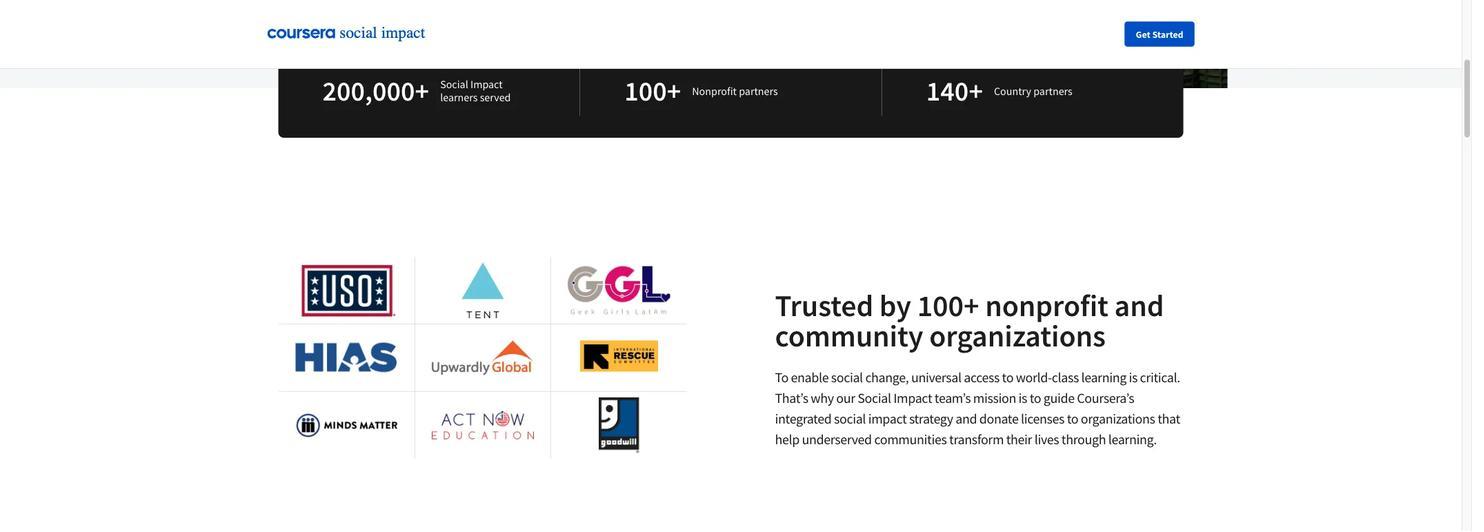 Task type: vqa. For each thing, say whether or not it's contained in the screenshot.
the top organizations
yes



Task type: locate. For each thing, give the bounding box(es) containing it.
to up mission
[[1002, 370, 1013, 387]]

social left served
[[440, 78, 468, 92]]

0 vertical spatial to
[[1002, 370, 1013, 387]]

1 horizontal spatial 100+
[[917, 287, 979, 325]]

1 horizontal spatial social
[[858, 390, 891, 408]]

world-
[[1016, 370, 1052, 387]]

organizations down coursera's
[[1081, 411, 1155, 428]]

1 vertical spatial to
[[1030, 390, 1041, 408]]

1 vertical spatial organizations
[[1081, 411, 1155, 428]]

is left critical.
[[1129, 370, 1138, 387]]

1 vertical spatial social
[[858, 390, 891, 408]]

0 vertical spatial impact
[[470, 78, 503, 92]]

200,000+
[[323, 74, 429, 109]]

1 horizontal spatial impact
[[893, 390, 932, 408]]

1 horizontal spatial and
[[1114, 287, 1164, 325]]

universal
[[911, 370, 961, 387]]

donate
[[979, 411, 1019, 428]]

impact
[[470, 78, 503, 92], [893, 390, 932, 408]]

0 horizontal spatial partners
[[739, 85, 778, 98]]

social
[[440, 78, 468, 92], [858, 390, 891, 408]]

nonprofit partners
[[692, 85, 778, 98]]

get
[[1136, 28, 1150, 40]]

goodwill image
[[599, 398, 639, 454]]

1 vertical spatial is
[[1019, 390, 1027, 408]]

help
[[775, 432, 799, 449]]

organizations
[[929, 317, 1106, 355], [1081, 411, 1155, 428]]

impact inside to enable social change, universal access to world-class learning is critical. that's why our social impact team's mission is to guide coursera's integrated social impact strategy and donate licenses to organizations that help underserved communities transform their lives through learning.
[[893, 390, 932, 408]]

impact inside social impact learners served
[[470, 78, 503, 92]]

guide
[[1044, 390, 1075, 408]]

0 horizontal spatial to
[[1002, 370, 1013, 387]]

that
[[1158, 411, 1180, 428]]

0 vertical spatial social
[[440, 78, 468, 92]]

organizations inside to enable social change, universal access to world-class learning is critical. that's why our social impact team's mission is to guide coursera's integrated social impact strategy and donate licenses to organizations that help underserved communities transform their lives through learning.
[[1081, 411, 1155, 428]]

coursera's
[[1077, 390, 1134, 408]]

social down change,
[[858, 390, 891, 408]]

communities
[[874, 432, 947, 449]]

social impact logo image
[[267, 25, 433, 43]]

140+
[[926, 74, 983, 109]]

1 vertical spatial and
[[956, 411, 977, 428]]

to
[[775, 370, 788, 387]]

partners
[[739, 85, 778, 98], [1034, 85, 1073, 98]]

0 horizontal spatial and
[[956, 411, 977, 428]]

social down our
[[834, 411, 866, 428]]

2 horizontal spatial to
[[1067, 411, 1078, 428]]

1 horizontal spatial partners
[[1034, 85, 1073, 98]]

community
[[775, 317, 923, 355]]

trusted by 100+ nonprofit and community organizations
[[775, 287, 1164, 355]]

0 vertical spatial organizations
[[929, 317, 1106, 355]]

social impact learners served
[[440, 78, 511, 105]]

0 vertical spatial and
[[1114, 287, 1164, 325]]

is down world- on the bottom right of page
[[1019, 390, 1027, 408]]

learners
[[440, 91, 478, 105]]

social
[[831, 370, 863, 387], [834, 411, 866, 428]]

partners right nonprofit
[[739, 85, 778, 98]]

0 horizontal spatial social
[[440, 78, 468, 92]]

change,
[[865, 370, 909, 387]]

0 vertical spatial social
[[831, 370, 863, 387]]

2 vertical spatial to
[[1067, 411, 1078, 428]]

0 vertical spatial is
[[1129, 370, 1138, 387]]

and inside the trusted by 100+ nonprofit and community organizations
[[1114, 287, 1164, 325]]

and
[[1114, 287, 1164, 325], [956, 411, 977, 428]]

country partners
[[994, 85, 1073, 98]]

100+ right by
[[917, 287, 979, 325]]

team's
[[935, 390, 971, 408]]

social inside to enable social change, universal access to world-class learning is critical. that's why our social impact team's mission is to guide coursera's integrated social impact strategy and donate licenses to organizations that help underserved communities transform their lives through learning.
[[858, 390, 891, 408]]

1 vertical spatial impact
[[893, 390, 932, 408]]

1 horizontal spatial to
[[1030, 390, 1041, 408]]

0 horizontal spatial impact
[[470, 78, 503, 92]]

is
[[1129, 370, 1138, 387], [1019, 390, 1027, 408]]

organizations up world- on the bottom right of page
[[929, 317, 1106, 355]]

get started
[[1136, 28, 1183, 40]]

enable
[[791, 370, 829, 387]]

0 horizontal spatial 100+
[[624, 74, 681, 109]]

1 vertical spatial 100+
[[917, 287, 979, 325]]

learning
[[1081, 370, 1126, 387]]

critical.
[[1140, 370, 1180, 387]]

100+ left nonprofit
[[624, 74, 681, 109]]

irc image
[[580, 331, 658, 387]]

to down world- on the bottom right of page
[[1030, 390, 1041, 408]]

to
[[1002, 370, 1013, 387], [1030, 390, 1041, 408], [1067, 411, 1078, 428]]

integrated
[[775, 411, 832, 428]]

social up our
[[831, 370, 863, 387]]

tent logo image
[[462, 263, 504, 319]]

to up through
[[1067, 411, 1078, 428]]

1 horizontal spatial is
[[1129, 370, 1138, 387]]

and inside to enable social change, universal access to world-class learning is critical. that's why our social impact team's mission is to guide coursera's integrated social impact strategy and donate licenses to organizations that help underserved communities transform their lives through learning.
[[956, 411, 977, 428]]

served
[[480, 91, 511, 105]]

trusted
[[775, 287, 873, 325]]

100+
[[624, 74, 681, 109], [917, 287, 979, 325]]

2 partners from the left
[[1034, 85, 1073, 98]]

underserved
[[802, 432, 872, 449]]

partners right country
[[1034, 85, 1073, 98]]

1 partners from the left
[[739, 85, 778, 98]]

minds matter image
[[296, 414, 398, 438]]



Task type: describe. For each thing, give the bounding box(es) containing it.
to enable social change, universal access to world-class learning is critical. that's why our social impact team's mission is to guide coursera's integrated social impact strategy and donate licenses to organizations that help underserved communities transform their lives through learning.
[[775, 370, 1180, 449]]

upwardly-global logo image
[[432, 342, 534, 376]]

nonprofit
[[692, 85, 737, 98]]

class
[[1052, 370, 1079, 387]]

that's
[[775, 390, 808, 408]]

through
[[1062, 432, 1106, 449]]

impact
[[868, 411, 907, 428]]

started
[[1152, 28, 1183, 40]]

lives
[[1035, 432, 1059, 449]]

social inside social impact learners served
[[440, 78, 468, 92]]

organizations inside the trusted by 100+ nonprofit and community organizations
[[929, 317, 1106, 355]]

uso image
[[296, 263, 397, 319]]

get started button
[[1125, 22, 1194, 47]]

why
[[811, 390, 834, 408]]

0 vertical spatial 100+
[[624, 74, 681, 109]]

learning.
[[1108, 432, 1157, 449]]

0 horizontal spatial is
[[1019, 390, 1027, 408]]

act now image
[[432, 412, 534, 441]]

nonprofit
[[985, 287, 1109, 325]]

by
[[879, 287, 911, 325]]

country
[[994, 85, 1031, 98]]

1 vertical spatial social
[[834, 411, 866, 428]]

their
[[1006, 432, 1032, 449]]

hias image
[[296, 344, 398, 374]]

licenses
[[1021, 411, 1064, 428]]

partners for 140+
[[1034, 85, 1073, 98]]

100+ inside the trusted by 100+ nonprofit and community organizations
[[917, 287, 979, 325]]

ggl image
[[568, 267, 670, 315]]

mission
[[973, 390, 1016, 408]]

partners for 100+
[[739, 85, 778, 98]]

access
[[964, 370, 1000, 387]]

transform
[[949, 432, 1004, 449]]

our
[[836, 390, 855, 408]]

strategy
[[909, 411, 953, 428]]



